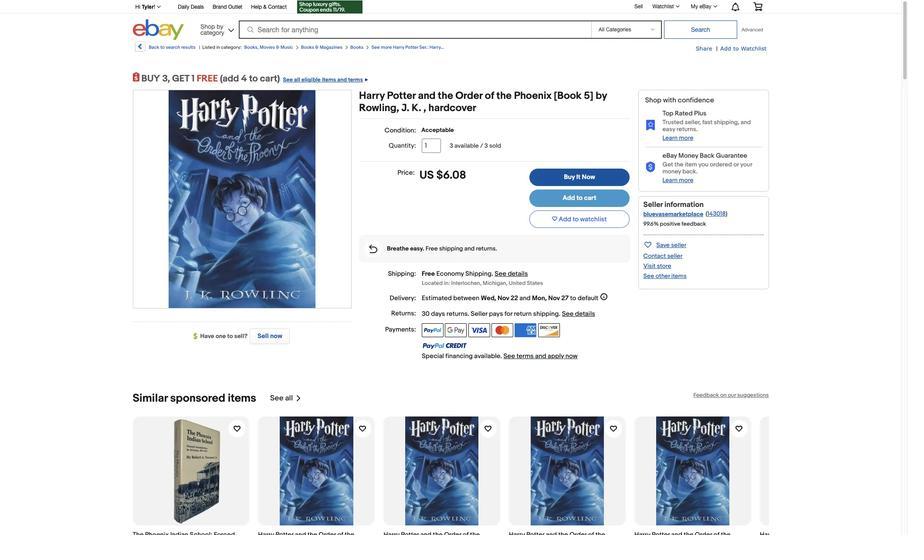 Task type: vqa. For each thing, say whether or not it's contained in the screenshot.
Help & Contact
yes



Task type: describe. For each thing, give the bounding box(es) containing it.
back.
[[683, 168, 698, 175]]

trusted
[[663, 119, 684, 126]]

visit
[[644, 262, 656, 270]]

0 horizontal spatial |
[[199, 44, 200, 50]]

one
[[216, 333, 226, 340]]

feedback on our suggestions link
[[694, 392, 769, 399]]

sell now link
[[248, 329, 290, 344]]

details inside free economy shipping . see details located in: interlochen, michigan, united states
[[508, 270, 528, 278]]

save seller button
[[644, 240, 687, 250]]

dollar sign image
[[193, 333, 200, 340]]

quantity:
[[389, 142, 416, 150]]

returns
[[447, 310, 468, 318]]

listed
[[202, 44, 215, 50]]

2 nov from the left
[[548, 294, 560, 302]]

paypal image
[[422, 323, 444, 337]]

1 horizontal spatial &
[[276, 44, 280, 50]]

the right of
[[497, 90, 512, 102]]

watchlist inside share | add to watchlist
[[741, 45, 767, 52]]

2 3 from the left
[[485, 142, 488, 150]]

of
[[485, 90, 494, 102]]

27
[[562, 294, 569, 302]]

google pay image
[[445, 323, 467, 337]]

books,
[[244, 44, 259, 50]]

us
[[420, 169, 434, 182]]

estimated between wed, nov 22 and mon, nov 27 to default
[[422, 294, 599, 302]]

economy
[[437, 270, 464, 278]]

...
[[486, 44, 490, 50]]

shop by category banner
[[131, 0, 769, 42]]

hardcover
[[429, 102, 477, 114]]

add to watchlist link
[[721, 44, 767, 53]]

Search for anything text field
[[240, 21, 590, 38]]

3,
[[162, 73, 170, 85]]

contact seller visit store see other items
[[644, 252, 687, 280]]

breathe
[[387, 245, 409, 252]]

)
[[726, 210, 728, 217]]

seller inside us $6.08 main content
[[471, 310, 488, 318]]

potter inside harry potter and the order of the phoenix [book 5] by rowling, j. k. , hardcover
[[387, 90, 416, 102]]

shipping:
[[388, 270, 416, 278]]

ebay inside "account" navigation
[[700, 3, 712, 10]]

to inside share | add to watchlist
[[734, 45, 739, 52]]

see terms and apply now link
[[504, 352, 578, 360]]

guarantee
[[716, 152, 748, 160]]

payments:
[[385, 325, 416, 334]]

have
[[200, 333, 214, 340]]

back to search results link
[[134, 41, 196, 55]]

ebay inside ebay money back guarantee get the item you ordered or your money back. learn more
[[663, 152, 677, 160]]

get
[[172, 73, 189, 85]]

returns. inside us $6.08 main content
[[476, 245, 497, 252]]

store
[[657, 262, 672, 270]]

advanced link
[[738, 21, 768, 38]]

brand
[[213, 4, 227, 10]]

special financing available. see terms and apply now
[[422, 352, 578, 360]]

my
[[691, 3, 698, 10]]

return
[[514, 310, 532, 318]]

magazines
[[320, 44, 343, 50]]

harry potter and the order of the phoenix [book 5] by rowling, j. k. , hardcover - picture 1 of 1 image
[[169, 90, 316, 308]]

returns. inside top rated plus trusted seller, fast shipping, and easy returns. learn more
[[677, 126, 698, 133]]

plus
[[694, 109, 707, 118]]

seller,
[[685, 119, 701, 126]]

ordered
[[710, 161, 732, 168]]

to right 27 on the right
[[570, 294, 576, 302]]

other
[[656, 272, 670, 280]]

save
[[657, 241, 670, 249]]

$6.08
[[437, 169, 466, 182]]

search
[[166, 44, 180, 50]]

add to watchlist
[[559, 215, 607, 223]]

k.
[[412, 102, 421, 114]]

rated
[[675, 109, 693, 118]]

free
[[197, 73, 218, 85]]

1 horizontal spatial harry
[[393, 44, 405, 50]]

suggestions
[[738, 392, 769, 399]]

Quantity: text field
[[422, 139, 441, 153]]

brand outlet link
[[213, 3, 242, 12]]

sell for sell
[[635, 3, 643, 9]]

more inside top rated plus trusted seller, fast shipping, and easy returns. learn more
[[679, 134, 694, 142]]

returns:
[[391, 309, 416, 318]]

and right 22
[[520, 294, 531, 302]]

acceptable
[[421, 126, 454, 134]]

top rated plus trusted seller, fast shipping, and easy returns. learn more
[[663, 109, 751, 142]]

4
[[241, 73, 247, 85]]

& for help
[[263, 4, 267, 10]]

it
[[577, 173, 581, 181]]

seller inside seller information bluevasemarketplace ( 143018 ) 99.6% positive feedback
[[644, 200, 663, 209]]

you
[[699, 161, 709, 168]]

back to search results
[[149, 44, 196, 50]]

shipping
[[466, 270, 492, 278]]

add to cart link
[[530, 190, 630, 207]]

contact inside "account" navigation
[[268, 4, 287, 10]]

phoenix
[[514, 90, 552, 102]]

1 horizontal spatial |
[[717, 45, 718, 52]]

0 vertical spatial order
[[473, 44, 485, 50]]

1 horizontal spatial details
[[575, 310, 595, 318]]

in
[[216, 44, 220, 50]]

j.
[[402, 102, 410, 114]]

rowling,
[[359, 102, 399, 114]]

paypal credit image
[[422, 343, 467, 349]]

our
[[728, 392, 736, 399]]

learn inside ebay money back guarantee get the item you ordered or your money back. learn more
[[663, 177, 678, 184]]

default
[[578, 294, 599, 302]]

books, movies & music
[[244, 44, 293, 50]]

with details__icon image inside us $6.08 main content
[[369, 245, 377, 253]]

movies
[[260, 44, 275, 50]]

buy
[[564, 173, 575, 181]]

with details__icon image for top
[[645, 119, 656, 130]]

add inside share | add to watchlist
[[721, 45, 732, 52]]

shop for shop by category
[[201, 23, 215, 30]]

or
[[734, 161, 739, 168]]

0 vertical spatial see details link
[[495, 270, 528, 278]]

143018
[[708, 210, 726, 217]]

learn more link for money
[[663, 177, 694, 184]]

hi tyler !
[[135, 4, 155, 10]]

see inside free economy shipping . see details located in: interlochen, michigan, united states
[[495, 270, 507, 278]]

with
[[663, 96, 676, 105]]

your shopping cart image
[[753, 2, 763, 11]]

and inside harry potter and the order of the phoenix [book 5] by rowling, j. k. , hardcover
[[418, 90, 436, 102]]

add to cart
[[563, 194, 597, 202]]

get the coupon image
[[297, 0, 363, 14]]

between
[[453, 294, 480, 302]]

books link
[[350, 44, 364, 50]]

daily deals link
[[178, 3, 204, 12]]

special
[[422, 352, 444, 360]]



Task type: locate. For each thing, give the bounding box(es) containing it.
sold
[[489, 142, 501, 150]]

with details__icon image left get
[[645, 162, 656, 173]]

1 vertical spatial details
[[575, 310, 595, 318]]

0 vertical spatial free
[[426, 245, 438, 252]]

seller information bluevasemarketplace ( 143018 ) 99.6% positive feedback
[[644, 200, 728, 228]]

0 vertical spatial sell
[[635, 3, 643, 9]]

0 horizontal spatial items
[[228, 392, 256, 405]]

learn more link for rated
[[663, 134, 694, 142]]

order
[[473, 44, 485, 50], [456, 90, 483, 102]]

,
[[424, 102, 426, 114]]

0 vertical spatial ebay
[[700, 3, 712, 10]]

1 vertical spatial order
[[456, 90, 483, 102]]

condition:
[[385, 126, 416, 135]]

shop with confidence
[[645, 96, 714, 105]]

1 vertical spatial watchlist
[[741, 45, 767, 52]]

0 vertical spatial with details__icon image
[[645, 119, 656, 130]]

0 horizontal spatial harry
[[359, 90, 385, 102]]

& left music
[[276, 44, 280, 50]]

2 vertical spatial with details__icon image
[[369, 245, 377, 253]]

harry down search for anything text box
[[393, 44, 405, 50]]

1 horizontal spatial contact
[[644, 252, 666, 260]]

music
[[281, 44, 293, 50]]

and right eligible
[[337, 76, 347, 83]]

more inside ebay money back guarantee get the item you ordered or your money back. learn more
[[679, 177, 694, 184]]

seller inside button
[[671, 241, 687, 249]]

details
[[508, 270, 528, 278], [575, 310, 595, 318]]

details down default
[[575, 310, 595, 318]]

potter
[[406, 44, 418, 50], [442, 44, 455, 50], [387, 90, 416, 102]]

hi
[[135, 4, 140, 10]]

add to watchlist button
[[530, 211, 630, 228]]

to inside button
[[573, 215, 579, 223]]

back left search
[[149, 44, 159, 50]]

3 right the /
[[485, 142, 488, 150]]

contact up visit store link
[[644, 252, 666, 260]]

now right sell?
[[270, 332, 282, 340]]

0 vertical spatial now
[[270, 332, 282, 340]]

see all eligible items and terms link
[[280, 73, 368, 85]]

0 vertical spatial watchlist
[[653, 3, 674, 10]]

price:
[[398, 169, 415, 177]]

1 vertical spatial now
[[566, 352, 578, 360]]

2 learn from the top
[[663, 177, 678, 184]]

1 learn from the top
[[663, 134, 678, 142]]

1 horizontal spatial shop
[[645, 96, 662, 105]]

by down "brand"
[[217, 23, 223, 30]]

visa image
[[468, 323, 490, 337]]

1 horizontal spatial see details link
[[562, 310, 595, 318]]

3 available / 3 sold
[[450, 142, 501, 150]]

. for returns
[[468, 310, 469, 318]]

1 horizontal spatial by
[[596, 90, 607, 102]]

daily
[[178, 4, 189, 10]]

1 horizontal spatial all
[[294, 76, 300, 83]]

& right "help"
[[263, 4, 267, 10]]

with details__icon image left easy
[[645, 119, 656, 130]]

to right 4
[[249, 73, 258, 85]]

0 horizontal spatial watchlist
[[653, 3, 674, 10]]

0 vertical spatial terms
[[348, 76, 363, 83]]

items right eligible
[[322, 76, 336, 83]]

/
[[480, 142, 483, 150]]

learn inside top rated plus trusted seller, fast shipping, and easy returns. learn more
[[663, 134, 678, 142]]

add right share
[[721, 45, 732, 52]]

0 horizontal spatial books
[[301, 44, 314, 50]]

now right apply
[[566, 352, 578, 360]]

see details link down default
[[562, 310, 595, 318]]

help
[[251, 4, 262, 10]]

0 vertical spatial add
[[721, 45, 732, 52]]

to down advanced link
[[734, 45, 739, 52]]

0 vertical spatial by
[[217, 23, 223, 30]]

easy
[[663, 126, 676, 133]]

returns. up shipping
[[476, 245, 497, 252]]

returns. down rated
[[677, 126, 698, 133]]

books for books
[[350, 44, 364, 50]]

with details__icon image for ebay
[[645, 162, 656, 173]]

seller inside contact seller visit store see other items
[[668, 252, 683, 260]]

harry left j. at the left
[[359, 90, 385, 102]]

0 horizontal spatial returns.
[[476, 245, 497, 252]]

all for see all
[[285, 394, 293, 403]]

& inside "account" navigation
[[263, 4, 267, 10]]

with details__icon image
[[645, 119, 656, 130], [645, 162, 656, 173], [369, 245, 377, 253]]

. up discover image at right bottom
[[559, 310, 561, 318]]

ebay right my
[[700, 3, 712, 10]]

2 vertical spatial more
[[679, 177, 694, 184]]

ebay up get
[[663, 152, 677, 160]]

available
[[455, 142, 479, 150]]

None submit
[[664, 20, 738, 39]]

0 vertical spatial back
[[149, 44, 159, 50]]

1 horizontal spatial shipping
[[533, 310, 559, 318]]

1 vertical spatial with details__icon image
[[645, 162, 656, 173]]

items inside "see all eligible items and terms" link
[[322, 76, 336, 83]]

contact inside contact seller visit store see other items
[[644, 252, 666, 260]]

the
[[465, 44, 472, 50], [438, 90, 453, 102], [497, 90, 512, 102], [675, 161, 684, 168]]

| listed in category:
[[199, 44, 242, 50]]

buy 3, get 1 free (add 4 to cart)
[[141, 73, 280, 85]]

by inside harry potter and the order of the phoenix [book 5] by rowling, j. k. , hardcover
[[596, 90, 607, 102]]

&
[[263, 4, 267, 10], [276, 44, 280, 50], [315, 44, 319, 50]]

and inside top rated plus trusted seller, fast shipping, and easy returns. learn more
[[741, 119, 751, 126]]

0 vertical spatial contact
[[268, 4, 287, 10]]

financing
[[446, 352, 473, 360]]

order left of
[[456, 90, 483, 102]]

see details link up united
[[495, 270, 528, 278]]

2 learn more link from the top
[[663, 177, 694, 184]]

items left see all
[[228, 392, 256, 405]]

all
[[294, 76, 300, 83], [285, 394, 293, 403]]

30 days returns . seller pays for return shipping . see details
[[422, 310, 595, 318]]

0 horizontal spatial seller
[[471, 310, 488, 318]]

0 vertical spatial more
[[381, 44, 392, 50]]

in:
[[444, 280, 450, 287]]

0 horizontal spatial contact
[[268, 4, 287, 10]]

add down add to cart link
[[559, 215, 571, 223]]

1 horizontal spatial now
[[566, 352, 578, 360]]

watchlist right sell link on the top right of the page
[[653, 3, 674, 10]]

0 horizontal spatial shipping
[[439, 245, 463, 252]]

shipping up discover image at right bottom
[[533, 310, 559, 318]]

3 left available
[[450, 142, 453, 150]]

2 horizontal spatial .
[[559, 310, 561, 318]]

1 vertical spatial seller
[[668, 252, 683, 260]]

2 vertical spatial items
[[228, 392, 256, 405]]

1 horizontal spatial sell
[[635, 3, 643, 9]]

. for shipping
[[492, 270, 493, 278]]

1 vertical spatial learn
[[663, 177, 678, 184]]

1 vertical spatial free
[[422, 270, 435, 278]]

add for add to cart
[[563, 194, 575, 202]]

us $6.08 main content
[[359, 90, 631, 360]]

tyler
[[142, 4, 154, 10]]

free inside free economy shipping . see details located in: interlochen, michigan, united states
[[422, 270, 435, 278]]

books & magazines link
[[301, 44, 343, 50]]

category:
[[221, 44, 242, 50]]

more right the books 'link'
[[381, 44, 392, 50]]

0 horizontal spatial 3
[[450, 142, 453, 150]]

sell inside "account" navigation
[[635, 3, 643, 9]]

to left cart
[[577, 194, 583, 202]]

the right get
[[675, 161, 684, 168]]

& for books
[[315, 44, 319, 50]]

& left magazines
[[315, 44, 319, 50]]

buy it now
[[564, 173, 595, 181]]

1 learn more link from the top
[[663, 134, 694, 142]]

see all eligible items and terms
[[283, 76, 363, 83]]

1 vertical spatial shipping
[[533, 310, 559, 318]]

nov
[[498, 294, 509, 302], [548, 294, 560, 302]]

143018 link
[[708, 210, 726, 217]]

See all text field
[[270, 394, 293, 403]]

shop up listed
[[201, 23, 215, 30]]

22
[[511, 294, 518, 302]]

nov left 27 on the right
[[548, 294, 560, 302]]

terms down the books 'link'
[[348, 76, 363, 83]]

0 vertical spatial seller
[[644, 200, 663, 209]]

2 horizontal spatial &
[[315, 44, 319, 50]]

shop by category button
[[197, 19, 236, 38]]

add down buy
[[563, 194, 575, 202]]

shop left with
[[645, 96, 662, 105]]

save seller
[[657, 241, 687, 249]]

back
[[149, 44, 159, 50], [700, 152, 715, 160]]

see inside contact seller visit store see other items
[[644, 272, 654, 280]]

[book
[[554, 90, 582, 102]]

and left ...
[[456, 44, 464, 50]]

1 vertical spatial back
[[700, 152, 715, 160]]

shipping up economy
[[439, 245, 463, 252]]

sponsored
[[170, 392, 225, 405]]

account navigation
[[131, 0, 769, 15]]

0 horizontal spatial ebay
[[663, 152, 677, 160]]

1 books from the left
[[301, 44, 314, 50]]

1 vertical spatial returns.
[[476, 245, 497, 252]]

!
[[154, 4, 155, 10]]

sell right sell?
[[258, 332, 269, 340]]

shop inside shop by category
[[201, 23, 215, 30]]

feedback
[[682, 221, 706, 228]]

1 vertical spatial more
[[679, 134, 694, 142]]

seller up visa image
[[471, 310, 488, 318]]

2 horizontal spatial items
[[672, 272, 687, 280]]

0 horizontal spatial terms
[[348, 76, 363, 83]]

and right shipping,
[[741, 119, 751, 126]]

all for see all eligible items and terms
[[294, 76, 300, 83]]

0 vertical spatial all
[[294, 76, 300, 83]]

master card image
[[492, 323, 513, 337]]

us $6.08
[[420, 169, 466, 182]]

share button
[[696, 44, 713, 53]]

books for books & magazines
[[301, 44, 314, 50]]

0 vertical spatial shipping
[[439, 245, 463, 252]]

contact right "help"
[[268, 4, 287, 10]]

sell link
[[631, 3, 647, 9]]

and up shipping
[[465, 245, 475, 252]]

have one to sell?
[[200, 333, 248, 340]]

terms down american express image
[[517, 352, 534, 360]]

seller down save seller
[[668, 252, 683, 260]]

0 vertical spatial shop
[[201, 23, 215, 30]]

. inside free economy shipping . see details located in: interlochen, michigan, united states
[[492, 270, 493, 278]]

|
[[199, 44, 200, 50], [717, 45, 718, 52]]

(add
[[220, 73, 239, 85]]

located
[[422, 280, 443, 287]]

. up michigan,
[[492, 270, 493, 278]]

| right share "button"
[[717, 45, 718, 52]]

0 horizontal spatial all
[[285, 394, 293, 403]]

1 horizontal spatial books
[[350, 44, 364, 50]]

1 vertical spatial by
[[596, 90, 607, 102]]

0 horizontal spatial see details link
[[495, 270, 528, 278]]

watchlist link
[[648, 1, 684, 12]]

and right j. at the left
[[418, 90, 436, 102]]

add inside the add to watchlist button
[[559, 215, 571, 223]]

1 vertical spatial terms
[[517, 352, 534, 360]]

mon,
[[532, 294, 547, 302]]

0 vertical spatial items
[[322, 76, 336, 83]]

1 vertical spatial sell
[[258, 332, 269, 340]]

outlet
[[228, 4, 242, 10]]

watchlist down advanced link
[[741, 45, 767, 52]]

0 horizontal spatial back
[[149, 44, 159, 50]]

harry right ser.:
[[430, 44, 441, 50]]

ebay
[[700, 3, 712, 10], [663, 152, 677, 160]]

seller right the save
[[671, 241, 687, 249]]

learn more link down easy
[[663, 134, 694, 142]]

1 horizontal spatial .
[[492, 270, 493, 278]]

1 horizontal spatial back
[[700, 152, 715, 160]]

1 3 from the left
[[450, 142, 453, 150]]

free economy shipping . see details located in: interlochen, michigan, united states
[[422, 270, 543, 287]]

learn more link down money
[[663, 177, 694, 184]]

deals
[[191, 4, 204, 10]]

2 books from the left
[[350, 44, 364, 50]]

2 horizontal spatial harry
[[430, 44, 441, 50]]

learn down money
[[663, 177, 678, 184]]

books right music
[[301, 44, 314, 50]]

1 horizontal spatial 3
[[485, 142, 488, 150]]

by inside shop by category
[[217, 23, 223, 30]]

1 vertical spatial ebay
[[663, 152, 677, 160]]

potter right ser.:
[[442, 44, 455, 50]]

1 vertical spatial items
[[672, 272, 687, 280]]

bluevasemarketplace link
[[644, 211, 704, 218]]

0 horizontal spatial sell
[[258, 332, 269, 340]]

books, movies & music link
[[244, 44, 293, 50]]

terms inside us $6.08 main content
[[517, 352, 534, 360]]

0 vertical spatial learn more link
[[663, 134, 694, 142]]

the left ...
[[465, 44, 472, 50]]

ser.:
[[419, 44, 429, 50]]

order left ...
[[473, 44, 485, 50]]

0 vertical spatial seller
[[671, 241, 687, 249]]

returns.
[[677, 126, 698, 133], [476, 245, 497, 252]]

1 horizontal spatial ebay
[[700, 3, 712, 10]]

.
[[492, 270, 493, 278], [468, 310, 469, 318], [559, 310, 561, 318]]

1 vertical spatial add
[[563, 194, 575, 202]]

back inside ebay money back guarantee get the item you ordered or your money back. learn more
[[700, 152, 715, 160]]

items right the other
[[672, 272, 687, 280]]

contact seller link
[[644, 252, 683, 260]]

1 vertical spatial shop
[[645, 96, 662, 105]]

back up you
[[700, 152, 715, 160]]

0 horizontal spatial shop
[[201, 23, 215, 30]]

now inside us $6.08 main content
[[566, 352, 578, 360]]

watchlist inside "account" navigation
[[653, 3, 674, 10]]

free up located
[[422, 270, 435, 278]]

learn down easy
[[663, 134, 678, 142]]

sell
[[635, 3, 643, 9], [258, 332, 269, 340]]

seller up 99.6%
[[644, 200, 663, 209]]

by right 5]
[[596, 90, 607, 102]]

advanced
[[742, 27, 763, 32]]

shop for shop with confidence
[[645, 96, 662, 105]]

1 horizontal spatial watchlist
[[741, 45, 767, 52]]

0 horizontal spatial &
[[263, 4, 267, 10]]

free right easy.
[[426, 245, 438, 252]]

0 horizontal spatial .
[[468, 310, 469, 318]]

1 horizontal spatial nov
[[548, 294, 560, 302]]

1 horizontal spatial terms
[[517, 352, 534, 360]]

1 vertical spatial see details link
[[562, 310, 595, 318]]

0 vertical spatial returns.
[[677, 126, 698, 133]]

0 horizontal spatial now
[[270, 332, 282, 340]]

seller for contact
[[668, 252, 683, 260]]

with details__icon image left breathe
[[369, 245, 377, 253]]

more down back.
[[679, 177, 694, 184]]

add for add to watchlist
[[559, 215, 571, 223]]

books right magazines
[[350, 44, 364, 50]]

sell for sell now
[[258, 332, 269, 340]]

items inside contact seller visit store see other items
[[672, 272, 687, 280]]

states
[[527, 280, 543, 287]]

to left watchlist
[[573, 215, 579, 223]]

help & contact link
[[251, 3, 287, 12]]

order inside harry potter and the order of the phoenix [book 5] by rowling, j. k. , hardcover
[[456, 90, 483, 102]]

0 vertical spatial details
[[508, 270, 528, 278]]

see details link
[[495, 270, 528, 278], [562, 310, 595, 318]]

sell left 'watchlist' link
[[635, 3, 643, 9]]

potter left ,
[[387, 90, 416, 102]]

american express image
[[515, 323, 537, 337]]

1 vertical spatial learn more link
[[663, 177, 694, 184]]

the inside ebay money back guarantee get the item you ordered or your money back. learn more
[[675, 161, 684, 168]]

seller for save
[[671, 241, 687, 249]]

fast
[[703, 119, 713, 126]]

1 vertical spatial contact
[[644, 252, 666, 260]]

to
[[160, 44, 165, 50], [734, 45, 739, 52], [249, 73, 258, 85], [577, 194, 583, 202], [573, 215, 579, 223], [570, 294, 576, 302], [227, 333, 233, 340]]

easy.
[[410, 245, 424, 252]]

to right one in the bottom of the page
[[227, 333, 233, 340]]

my ebay
[[691, 3, 712, 10]]

for
[[505, 310, 513, 318]]

0 horizontal spatial nov
[[498, 294, 509, 302]]

to left search
[[160, 44, 165, 50]]

nov left 22
[[498, 294, 509, 302]]

none submit inside shop by category banner
[[664, 20, 738, 39]]

0 horizontal spatial by
[[217, 23, 223, 30]]

money
[[679, 152, 699, 160]]

see all link
[[270, 392, 302, 405]]

. down between
[[468, 310, 469, 318]]

add inside add to cart link
[[563, 194, 575, 202]]

potter left ser.:
[[406, 44, 418, 50]]

1
[[191, 73, 195, 85]]

bluevasemarketplace
[[644, 211, 704, 218]]

1 horizontal spatial returns.
[[677, 126, 698, 133]]

1 nov from the left
[[498, 294, 509, 302]]

category
[[201, 29, 224, 36]]

0 horizontal spatial details
[[508, 270, 528, 278]]

details up united
[[508, 270, 528, 278]]

and left apply
[[535, 352, 546, 360]]

1 horizontal spatial seller
[[644, 200, 663, 209]]

see more harry potter ser.: harry potter and the order ...
[[372, 44, 490, 50]]

more down seller,
[[679, 134, 694, 142]]

| left listed
[[199, 44, 200, 50]]

the right ,
[[438, 90, 453, 102]]

1 vertical spatial seller
[[471, 310, 488, 318]]

cart)
[[260, 73, 280, 85]]

discover image
[[538, 323, 560, 337]]

2 vertical spatial add
[[559, 215, 571, 223]]

0 vertical spatial learn
[[663, 134, 678, 142]]

harry inside harry potter and the order of the phoenix [book 5] by rowling, j. k. , hardcover
[[359, 90, 385, 102]]



